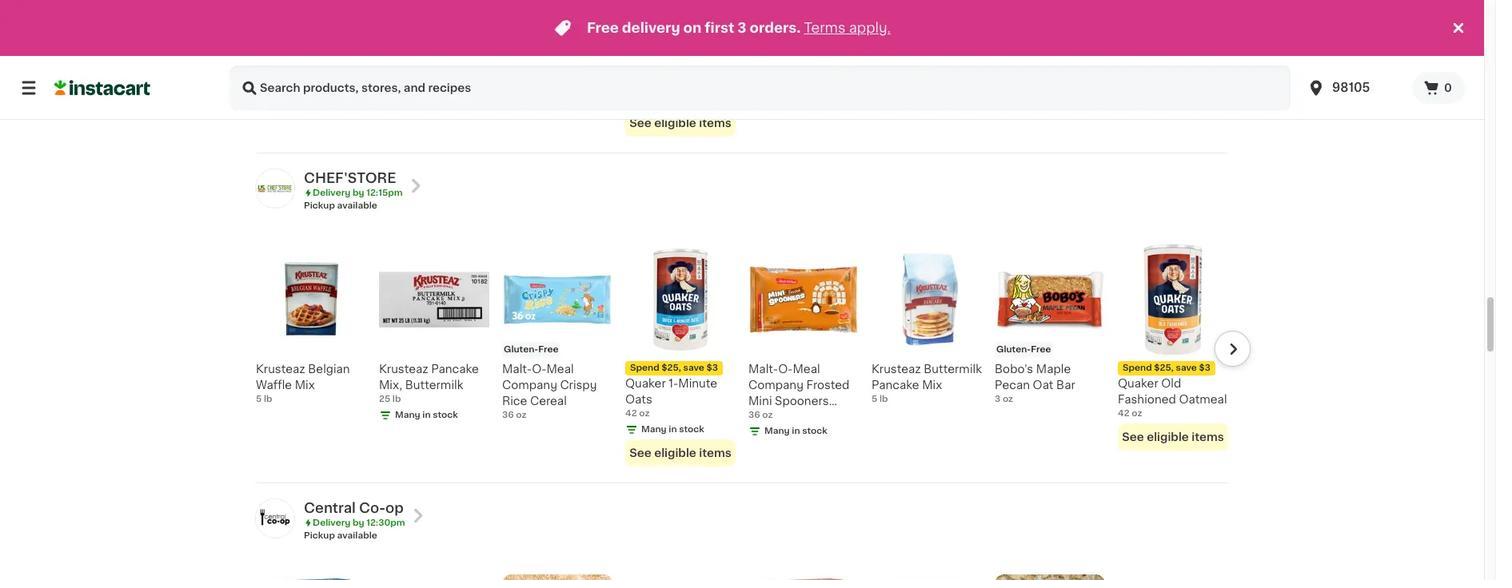 Task type: describe. For each thing, give the bounding box(es) containing it.
free up malt-o-meal company crispy rice cereal 36 oz
[[539, 345, 559, 354]]

items for cinnamon toast crunch breakfast cereal
[[699, 117, 732, 128]]

cake
[[577, 49, 605, 60]]

available for chef'store
[[337, 201, 377, 210]]

in for malt-o-meal company frosted mini spooners shredded wheat cereal, bagged cereal
[[792, 427, 801, 436]]

crunch inside buy any 2, save $1 cinnamon toast crunch breakfast cereal
[[626, 64, 667, 75]]

meal for crispy
[[547, 364, 574, 375]]

0
[[1445, 82, 1453, 94]]

pancake for showa
[[502, 49, 550, 60]]

flax
[[1197, 33, 1219, 44]]

gluten-free for malt-o-meal company crispy rice cereal
[[504, 345, 559, 354]]

showa flour pancake hot cake mix
[[502, 33, 605, 76]]

save for fashioned
[[1177, 364, 1198, 372]]

stock inside product group
[[679, 425, 705, 434]]

1-
[[669, 378, 679, 389]]

rice inside 'chin chin black rice congee dessert'
[[872, 49, 897, 60]]

12:15pm
[[367, 188, 403, 197]]

pancake for krusteaz
[[872, 380, 920, 391]]

3 inside limited time offer region
[[738, 22, 747, 34]]

waffle
[[256, 380, 292, 391]]

buy
[[630, 33, 648, 42]]

krusteaz pancake mix, buttermilk 25 lb
[[379, 364, 479, 404]]

stock for krusteaz pancake mix, buttermilk
[[433, 411, 458, 420]]

frugra
[[299, 33, 335, 44]]

cereal, inside malt-o-meal company frosted mini spooners shredded wheat cereal, bagged cereal
[[749, 428, 788, 439]]

shredded
[[749, 412, 804, 423]]

protein,
[[1058, 65, 1102, 76]]

mini
[[749, 396, 772, 407]]

krusteaz for waffle
[[256, 364, 305, 375]]

see for quaker 1-minute oats
[[630, 448, 652, 459]]

krusteaz for pancake
[[872, 364, 921, 375]]

heart
[[802, 49, 834, 60]]

nature's
[[1118, 33, 1165, 44]]

wheat
[[807, 412, 843, 423]]

chin chin black rice congee dessert link
[[872, 0, 982, 92]]

central co-op
[[304, 502, 404, 515]]

op
[[386, 502, 404, 515]]

bagged
[[791, 428, 835, 439]]

chin chin black rice congee dessert
[[872, 33, 960, 76]]

1 98105 button from the left
[[1298, 66, 1413, 110]]

$25, for old
[[1155, 364, 1174, 372]]

buttermilk inside krusteaz buttermilk pancake mix 5 lb
[[924, 364, 982, 375]]

showa
[[502, 33, 540, 44]]

free up honey on the top right
[[785, 15, 805, 24]]

6 oz
[[379, 80, 398, 89]]

many in stock for calbee frugra fruit & granola
[[272, 80, 335, 89]]

kashi cold breakfast cereal, vegetarian protein, fiber cereal, crunch
[[995, 33, 1102, 108]]

limited time offer region
[[0, 0, 1450, 56]]

stock for calbee frugra fruit & granola
[[310, 80, 335, 89]]

2,
[[669, 33, 677, 42]]

36 oz
[[749, 411, 773, 420]]

belgian
[[308, 364, 350, 375]]

free delivery on first 3 orders. terms apply.
[[587, 22, 891, 34]]

cereal inside malt-o-meal company crispy rice cereal 36 oz
[[530, 396, 567, 407]]

hot
[[553, 49, 574, 60]]

dessert
[[872, 65, 917, 76]]

central co-op image
[[256, 500, 294, 538]]

quaker for old
[[1118, 378, 1159, 389]]

mix, inside 'krusteaz pancake mix, buttermilk 25 lb'
[[379, 380, 403, 391]]

oatmeal
[[1180, 394, 1228, 405]]

macadamia
[[424, 65, 489, 76]]

terms
[[804, 22, 846, 34]]

gluten
[[796, 65, 834, 76]]

chef'store
[[304, 172, 396, 184]]

spooners
[[775, 396, 829, 407]]

spend for 1-
[[630, 364, 660, 372]]

cinnamon
[[626, 48, 683, 59]]

5 for krusteaz belgian waffle mix
[[256, 395, 262, 404]]

minute
[[679, 378, 718, 389]]

honey
[[749, 33, 786, 44]]

banana
[[379, 65, 421, 76]]

nature's path flax plus red berry crunch cereal link
[[1118, 0, 1229, 92]]

crispy
[[560, 380, 597, 391]]

frosted
[[807, 380, 850, 391]]

cheerios
[[749, 49, 799, 60]]

gluten- for bobo's maple pecan oat bar
[[997, 345, 1031, 354]]

98105
[[1333, 82, 1371, 94]]

lb for pancake
[[880, 395, 888, 404]]

flour
[[543, 33, 571, 44]]

apply.
[[849, 22, 891, 34]]

vegetarian
[[995, 65, 1056, 76]]

1 horizontal spatial gluten-
[[750, 15, 785, 24]]

fruit
[[338, 33, 363, 44]]

krusteaz belgian waffle mix 5 lb
[[256, 364, 350, 404]]

see eligible items button for cinnamon toast crunch breakfast cereal
[[626, 109, 736, 136]]

free up maple
[[1031, 345, 1052, 354]]

many inside product group
[[642, 425, 667, 434]]

cereal inside honey nut cheerios heart healthy gluten free breakfast cereal
[[749, 97, 786, 108]]

first
[[705, 22, 735, 34]]

by for chef'store
[[353, 188, 364, 197]]

many for calbee frugra fruit & granola
[[272, 80, 297, 89]]

crunch inside 'nature's path flax plus red berry crunch cereal'
[[1118, 65, 1160, 76]]

see eligible items for cinnamon toast crunch breakfast cereal
[[630, 117, 732, 128]]

sun
[[433, 33, 454, 44]]

42 for minute
[[626, 409, 637, 418]]

6
[[379, 80, 385, 89]]

breakfast inside buy any 2, save $1 cinnamon toast crunch breakfast cereal
[[670, 64, 723, 75]]

delivery
[[622, 22, 681, 34]]

cereal inside buy any 2, save $1 cinnamon toast crunch breakfast cereal
[[626, 80, 662, 91]]

calbee
[[256, 33, 296, 44]]

many for malt-o-meal company frosted mini spooners shredded wheat cereal, bagged cereal
[[765, 427, 790, 436]]

bobo's maple pecan oat bar 3 oz
[[995, 364, 1076, 404]]

see for quaker old fashioned oatmeal
[[1123, 432, 1145, 443]]

healthy
[[749, 65, 793, 76]]

1 horizontal spatial gluten-free
[[750, 15, 805, 24]]

maple
[[1037, 364, 1071, 375]]

5 for krusteaz buttermilk pancake mix
[[872, 395, 878, 404]]

lb for mix,
[[393, 395, 401, 404]]

black
[[930, 33, 960, 44]]

many in stock inside product group
[[642, 425, 705, 434]]

berry
[[1171, 49, 1201, 60]]

fashioned
[[1118, 394, 1177, 405]]

cold
[[1029, 33, 1055, 44]]

free inside honey nut cheerios heart healthy gluten free breakfast cereal
[[749, 81, 774, 92]]

12:30pm
[[367, 519, 405, 528]]

&
[[256, 49, 265, 60]]

cereal inside 'nature's path flax plus red berry crunch cereal'
[[1162, 65, 1199, 76]]

oat
[[1033, 380, 1054, 391]]

bar
[[1057, 380, 1076, 391]]

hawaiian
[[379, 33, 430, 44]]

nut inside hawaiian sun pancake mix, banana macadamia nut
[[379, 81, 400, 92]]



Task type: locate. For each thing, give the bounding box(es) containing it.
see down oats
[[630, 448, 652, 459]]

see eligible items button down spend $25, save $3 quaker 1-minute oats 42 oz at the bottom left of page
[[626, 440, 736, 467]]

1 vertical spatial available
[[337, 532, 377, 540]]

pancake inside krusteaz buttermilk pancake mix 5 lb
[[872, 380, 920, 391]]

eligible
[[655, 117, 697, 128], [1147, 432, 1189, 443], [655, 448, 697, 459]]

in inside product group
[[669, 425, 677, 434]]

3 right "first"
[[738, 22, 747, 34]]

0 horizontal spatial mix,
[[379, 380, 403, 391]]

pecan
[[995, 380, 1030, 391]]

path
[[1168, 33, 1194, 44]]

0 horizontal spatial quaker
[[626, 378, 666, 389]]

1 vertical spatial delivery
[[313, 519, 351, 528]]

1 horizontal spatial quaker
[[1118, 378, 1159, 389]]

1 horizontal spatial breakfast
[[777, 81, 830, 92]]

1 horizontal spatial crunch
[[995, 97, 1036, 108]]

42 inside the spend $25, save $3 quaker old fashioned oatmeal 42 oz
[[1118, 409, 1130, 418]]

0 horizontal spatial 3
[[738, 22, 747, 34]]

o- for frosted
[[779, 364, 793, 375]]

1 vertical spatial pickup available
[[304, 532, 377, 540]]

delivery for chef'store
[[313, 188, 351, 197]]

breakfast down toast
[[670, 64, 723, 75]]

0 horizontal spatial krusteaz
[[256, 364, 305, 375]]

cereal down 'healthy'
[[749, 97, 786, 108]]

oz inside the spend $25, save $3 quaker old fashioned oatmeal 42 oz
[[1132, 409, 1143, 418]]

breakfast down gluten
[[777, 81, 830, 92]]

chin up dessert
[[872, 33, 898, 44]]

product group
[[626, 0, 736, 136], [626, 244, 736, 467], [1118, 244, 1229, 451]]

delivery by 12:15pm
[[313, 188, 403, 197]]

terms apply. link
[[804, 22, 891, 34]]

0 vertical spatial cereal,
[[1052, 49, 1091, 60]]

mix inside showa flour pancake hot cake mix
[[502, 65, 522, 76]]

krusteaz
[[256, 364, 305, 375], [379, 364, 429, 375], [872, 364, 921, 375]]

0 vertical spatial pickup available
[[304, 201, 377, 210]]

many in stock down calbee frugra fruit & granola each
[[272, 80, 335, 89]]

1 horizontal spatial spend
[[1123, 364, 1153, 372]]

5
[[256, 395, 262, 404], [872, 395, 878, 404]]

3 down pecan
[[995, 395, 1001, 404]]

breakfast inside honey nut cheerios heart healthy gluten free breakfast cereal
[[777, 81, 830, 92]]

malt- for malt-o-meal company frosted mini spooners shredded wheat cereal, bagged cereal
[[749, 364, 779, 375]]

oz inside spend $25, save $3 quaker 1-minute oats 42 oz
[[639, 409, 650, 418]]

36
[[502, 411, 514, 420], [749, 411, 761, 420]]

krusteaz for mix,
[[379, 364, 429, 375]]

1 42 from the left
[[626, 409, 637, 418]]

save
[[680, 33, 701, 42], [684, 364, 705, 372], [1177, 364, 1198, 372]]

1 vertical spatial items
[[1192, 432, 1225, 443]]

1 malt- from the left
[[502, 364, 532, 375]]

2 spend from the left
[[1123, 364, 1153, 372]]

many down 'krusteaz pancake mix, buttermilk 25 lb'
[[395, 411, 421, 420]]

0 vertical spatial items
[[699, 117, 732, 128]]

many in stock down spend $25, save $3 quaker 1-minute oats 42 oz at the bottom left of page
[[642, 425, 705, 434]]

5 down waffle
[[256, 395, 262, 404]]

2 horizontal spatial mix
[[923, 380, 943, 391]]

0 vertical spatial mix,
[[430, 49, 453, 60]]

1 $3 from the left
[[707, 364, 718, 372]]

1 quaker from the left
[[626, 378, 666, 389]]

1 vertical spatial buttermilk
[[405, 380, 464, 391]]

eligible for cinnamon toast crunch breakfast cereal
[[655, 117, 697, 128]]

quaker for 1-
[[626, 378, 666, 389]]

5 right spooners
[[872, 395, 878, 404]]

$3 inside spend $25, save $3 quaker 1-minute oats 42 oz
[[707, 364, 718, 372]]

spend inside the spend $25, save $3 quaker old fashioned oatmeal 42 oz
[[1123, 364, 1153, 372]]

1 spend from the left
[[630, 364, 660, 372]]

0 horizontal spatial gluten-
[[504, 345, 539, 354]]

0 vertical spatial see eligible items
[[630, 117, 732, 128]]

buttermilk
[[924, 364, 982, 375], [405, 380, 464, 391]]

in down 'krusteaz pancake mix, buttermilk 25 lb'
[[423, 411, 431, 420]]

cereal down shredded
[[749, 444, 786, 455]]

1 horizontal spatial mix
[[502, 65, 522, 76]]

in for calbee frugra fruit & granola
[[299, 80, 308, 89]]

pancake inside showa flour pancake hot cake mix
[[502, 49, 550, 60]]

save up minute
[[684, 364, 705, 372]]

breakfast inside kashi cold breakfast cereal, vegetarian protein, fiber cereal, crunch
[[995, 49, 1049, 60]]

mix for krusteaz buttermilk pancake mix
[[923, 380, 943, 391]]

rice inside malt-o-meal company crispy rice cereal 36 oz
[[502, 396, 528, 407]]

pickup available for central co-op
[[304, 532, 377, 540]]

stock down calbee frugra fruit & granola each
[[310, 80, 335, 89]]

0 horizontal spatial 42
[[626, 409, 637, 418]]

0 vertical spatial by
[[353, 188, 364, 197]]

0 horizontal spatial 36
[[502, 411, 514, 420]]

1 krusteaz from the left
[[256, 364, 305, 375]]

each
[[256, 64, 278, 73]]

chin up congee
[[901, 33, 927, 44]]

fiber
[[995, 81, 1024, 92]]

see down buy any 2, save $1 cinnamon toast crunch breakfast cereal
[[630, 117, 652, 128]]

free up cake
[[587, 22, 619, 34]]

o-
[[532, 364, 547, 375], [779, 364, 793, 375]]

pancake inside 'krusteaz pancake mix, buttermilk 25 lb'
[[431, 364, 479, 375]]

1 chin from the left
[[872, 33, 898, 44]]

1 horizontal spatial $3
[[1200, 364, 1211, 372]]

1 vertical spatial nut
[[379, 81, 400, 92]]

oats
[[626, 394, 653, 405]]

many
[[272, 80, 297, 89], [395, 411, 421, 420], [642, 425, 667, 434], [765, 427, 790, 436]]

many in stock for krusteaz pancake mix, buttermilk
[[395, 411, 458, 420]]

1 pickup available from the top
[[304, 201, 377, 210]]

showa flour pancake hot cake mix link
[[502, 0, 613, 92]]

product group containing cinnamon toast crunch breakfast cereal
[[626, 0, 736, 136]]

1 horizontal spatial krusteaz
[[379, 364, 429, 375]]

krusteaz inside 'krusteaz pancake mix, buttermilk 25 lb'
[[379, 364, 429, 375]]

see eligible items
[[630, 117, 732, 128], [1123, 432, 1225, 443], [630, 448, 732, 459]]

1 horizontal spatial chin
[[901, 33, 927, 44]]

1 horizontal spatial 3
[[995, 395, 1001, 404]]

delivery down central
[[313, 519, 351, 528]]

1 vertical spatial by
[[353, 519, 364, 528]]

1 horizontal spatial o-
[[779, 364, 793, 375]]

1 horizontal spatial nut
[[789, 33, 810, 44]]

malt- inside malt-o-meal company frosted mini spooners shredded wheat cereal, bagged cereal
[[749, 364, 779, 375]]

1 horizontal spatial 5
[[872, 395, 878, 404]]

pickup down central
[[304, 532, 335, 540]]

meal up crispy
[[547, 364, 574, 375]]

3 lb from the left
[[880, 395, 888, 404]]

malt-o-meal company frosted mini spooners shredded wheat cereal, bagged cereal
[[749, 364, 850, 455]]

0 horizontal spatial mix
[[295, 380, 315, 391]]

mix inside krusteaz belgian waffle mix 5 lb
[[295, 380, 315, 391]]

pancake inside hawaiian sun pancake mix, banana macadamia nut
[[379, 49, 427, 60]]

2 meal from the left
[[793, 364, 820, 375]]

o- for crispy
[[532, 364, 547, 375]]

oz inside malt-o-meal company crispy rice cereal 36 oz
[[516, 411, 527, 420]]

free down 'healthy'
[[749, 81, 774, 92]]

pickup available for chef'store
[[304, 201, 377, 210]]

2 $25, from the left
[[1155, 364, 1174, 372]]

available down delivery by 12:15pm
[[337, 201, 377, 210]]

2 $3 from the left
[[1200, 364, 1211, 372]]

see for cinnamon toast crunch breakfast cereal
[[630, 117, 652, 128]]

0 vertical spatial buttermilk
[[924, 364, 982, 375]]

on
[[684, 22, 702, 34]]

cereal,
[[1052, 49, 1091, 60], [1027, 81, 1066, 92], [749, 428, 788, 439]]

crunch down cinnamon
[[626, 64, 667, 75]]

spend up oats
[[630, 364, 660, 372]]

0 horizontal spatial company
[[502, 380, 558, 391]]

1 horizontal spatial malt-
[[749, 364, 779, 375]]

many down oats
[[642, 425, 667, 434]]

quaker inside spend $25, save $3 quaker 1-minute oats 42 oz
[[626, 378, 666, 389]]

buy any 2, save $1 cinnamon toast crunch breakfast cereal
[[626, 33, 723, 91]]

2 quaker from the left
[[1118, 378, 1159, 389]]

quaker up oats
[[626, 378, 666, 389]]

orders.
[[750, 22, 801, 34]]

pickup for chef'store
[[304, 201, 335, 210]]

$3 up minute
[[707, 364, 718, 372]]

0 vertical spatial see
[[630, 117, 652, 128]]

98105 button
[[1298, 66, 1413, 110], [1307, 66, 1403, 110]]

mix, down sun
[[430, 49, 453, 60]]

42
[[626, 409, 637, 418], [1118, 409, 1130, 418]]

eligible down buy any 2, save $1 cinnamon toast crunch breakfast cereal
[[655, 117, 697, 128]]

meal inside malt-o-meal company frosted mini spooners shredded wheat cereal, bagged cereal
[[793, 364, 820, 375]]

mix, inside hawaiian sun pancake mix, banana macadamia nut
[[430, 49, 453, 60]]

1 vertical spatial eligible
[[1147, 432, 1189, 443]]

$25, inside the spend $25, save $3 quaker old fashioned oatmeal 42 oz
[[1155, 364, 1174, 372]]

company for cereal
[[502, 380, 558, 391]]

plus
[[1118, 49, 1142, 60]]

$25, up old
[[1155, 364, 1174, 372]]

1 pickup from the top
[[304, 201, 335, 210]]

1 vertical spatial 3
[[995, 395, 1001, 404]]

see eligible items for quaker 1-minute oats
[[630, 448, 732, 459]]

see eligible items for quaker old fashioned oatmeal
[[1123, 432, 1225, 443]]

gluten-
[[750, 15, 785, 24], [504, 345, 539, 354], [997, 345, 1031, 354]]

in down spend $25, save $3 quaker 1-minute oats 42 oz at the bottom left of page
[[669, 425, 677, 434]]

2 horizontal spatial lb
[[880, 395, 888, 404]]

42 down oats
[[626, 409, 637, 418]]

0 vertical spatial available
[[337, 201, 377, 210]]

pickup available down delivery by 12:30pm
[[304, 532, 377, 540]]

3 inside bobo's maple pecan oat bar 3 oz
[[995, 395, 1001, 404]]

many down each
[[272, 80, 297, 89]]

bobo's
[[995, 364, 1034, 375]]

2 horizontal spatial gluten-
[[997, 345, 1031, 354]]

2 horizontal spatial crunch
[[1118, 65, 1160, 76]]

see eligible items button for quaker 1-minute oats
[[626, 440, 736, 467]]

2 lb from the left
[[393, 395, 401, 404]]

stock for malt-o-meal company frosted mini spooners shredded wheat cereal, bagged cereal
[[803, 427, 828, 436]]

save inside buy any 2, save $1 cinnamon toast crunch breakfast cereal
[[680, 33, 701, 42]]

see down fashioned
[[1123, 432, 1145, 443]]

1 horizontal spatial company
[[749, 380, 804, 391]]

2 5 from the left
[[872, 395, 878, 404]]

2 pickup from the top
[[304, 532, 335, 540]]

cereal
[[1162, 65, 1199, 76], [626, 80, 662, 91], [749, 97, 786, 108], [530, 396, 567, 407], [749, 444, 786, 455]]

2 36 from the left
[[749, 411, 761, 420]]

save inside spend $25, save $3 quaker 1-minute oats 42 oz
[[684, 364, 705, 372]]

2 company from the left
[[749, 380, 804, 391]]

o- inside malt-o-meal company crispy rice cereal 36 oz
[[532, 364, 547, 375]]

1 $25, from the left
[[662, 364, 682, 372]]

0 horizontal spatial malt-
[[502, 364, 532, 375]]

2 vertical spatial see eligible items
[[630, 448, 732, 459]]

mix
[[502, 65, 522, 76], [295, 380, 315, 391], [923, 380, 943, 391]]

0 horizontal spatial lb
[[264, 395, 272, 404]]

oz inside bobo's maple pecan oat bar 3 oz
[[1003, 395, 1014, 404]]

malt-
[[502, 364, 532, 375], [749, 364, 779, 375]]

chef'store image
[[256, 169, 294, 208]]

2 98105 button from the left
[[1307, 66, 1403, 110]]

42 for fashioned
[[1118, 409, 1130, 418]]

see eligible items down fashioned
[[1123, 432, 1225, 443]]

0 horizontal spatial $25,
[[662, 364, 682, 372]]

many in stock for malt-o-meal company frosted mini spooners shredded wheat cereal, bagged cereal
[[765, 427, 828, 436]]

1 lb from the left
[[264, 395, 272, 404]]

2 pickup available from the top
[[304, 532, 377, 540]]

cereal, up protein,
[[1052, 49, 1091, 60]]

by down central co-op
[[353, 519, 364, 528]]

product group containing quaker 1-minute oats
[[626, 244, 736, 467]]

gluten- up bobo's
[[997, 345, 1031, 354]]

2 available from the top
[[337, 532, 377, 540]]

0 vertical spatial breakfast
[[995, 49, 1049, 60]]

1 vertical spatial see eligible items
[[1123, 432, 1225, 443]]

0 horizontal spatial $3
[[707, 364, 718, 372]]

1 horizontal spatial 36
[[749, 411, 761, 420]]

see eligible items down spend $25, save $3 quaker 1-minute oats 42 oz at the bottom left of page
[[630, 448, 732, 459]]

by down 'chef'store' on the top left of the page
[[353, 188, 364, 197]]

1 horizontal spatial $25,
[[1155, 364, 1174, 372]]

krusteaz inside krusteaz belgian waffle mix 5 lb
[[256, 364, 305, 375]]

nut down banana
[[379, 81, 400, 92]]

krusteaz inside krusteaz buttermilk pancake mix 5 lb
[[872, 364, 921, 375]]

product group containing quaker old fashioned oatmeal
[[1118, 244, 1229, 451]]

kashi
[[995, 33, 1026, 44]]

save right the 2,
[[680, 33, 701, 42]]

5 inside krusteaz buttermilk pancake mix 5 lb
[[872, 395, 878, 404]]

available down delivery by 12:30pm
[[337, 532, 377, 540]]

2 krusteaz from the left
[[379, 364, 429, 375]]

0 horizontal spatial chin
[[872, 33, 898, 44]]

1 36 from the left
[[502, 411, 514, 420]]

granola
[[268, 49, 312, 60]]

items
[[699, 117, 732, 128], [1192, 432, 1225, 443], [699, 448, 732, 459]]

0 horizontal spatial meal
[[547, 364, 574, 375]]

0 horizontal spatial o-
[[532, 364, 547, 375]]

available for central co-op
[[337, 532, 377, 540]]

gluten- for malt-o-meal company crispy rice cereal
[[504, 345, 539, 354]]

2 horizontal spatial krusteaz
[[872, 364, 921, 375]]

old
[[1162, 378, 1182, 389]]

lb inside krusteaz belgian waffle mix 5 lb
[[264, 395, 272, 404]]

cereal inside malt-o-meal company frosted mini spooners shredded wheat cereal, bagged cereal
[[749, 444, 786, 455]]

lb inside krusteaz buttermilk pancake mix 5 lb
[[880, 395, 888, 404]]

eligible for quaker 1-minute oats
[[655, 448, 697, 459]]

0 vertical spatial 3
[[738, 22, 747, 34]]

0 horizontal spatial 5
[[256, 395, 262, 404]]

pickup available down delivery by 12:15pm
[[304, 201, 377, 210]]

2 by from the top
[[353, 519, 364, 528]]

cereal down berry
[[1162, 65, 1199, 76]]

gluten-free up malt-o-meal company crispy rice cereal 36 oz
[[504, 345, 559, 354]]

2 vertical spatial eligible
[[655, 448, 697, 459]]

lb
[[264, 395, 272, 404], [393, 395, 401, 404], [880, 395, 888, 404]]

central
[[304, 502, 356, 515]]

items down search field
[[699, 117, 732, 128]]

nut
[[789, 33, 810, 44], [379, 81, 400, 92]]

eligible down fashioned
[[1147, 432, 1189, 443]]

many for krusteaz pancake mix, buttermilk
[[395, 411, 421, 420]]

lb inside 'krusteaz pancake mix, buttermilk 25 lb'
[[393, 395, 401, 404]]

eligible down spend $25, save $3 quaker 1-minute oats 42 oz at the bottom left of page
[[655, 448, 697, 459]]

company left crispy
[[502, 380, 558, 391]]

1 horizontal spatial meal
[[793, 364, 820, 375]]

free
[[785, 15, 805, 24], [587, 22, 619, 34], [749, 81, 774, 92], [539, 345, 559, 354], [1031, 345, 1052, 354]]

by for central co-op
[[353, 519, 364, 528]]

company up 'mini'
[[749, 380, 804, 391]]

1 meal from the left
[[547, 364, 574, 375]]

congee
[[900, 49, 945, 60]]

nut inside honey nut cheerios heart healthy gluten free breakfast cereal
[[789, 33, 810, 44]]

company inside malt-o-meal company crispy rice cereal 36 oz
[[502, 380, 558, 391]]

quaker inside the spend $25, save $3 quaker old fashioned oatmeal 42 oz
[[1118, 378, 1159, 389]]

1 horizontal spatial buttermilk
[[924, 364, 982, 375]]

1 vertical spatial mix,
[[379, 380, 403, 391]]

gluten-free up honey on the top right
[[750, 15, 805, 24]]

$3 for fashioned
[[1200, 364, 1211, 372]]

$25, up 1-
[[662, 364, 682, 372]]

2 horizontal spatial breakfast
[[995, 49, 1049, 60]]

spend $25, save $3 quaker old fashioned oatmeal 42 oz
[[1118, 364, 1228, 418]]

o- inside malt-o-meal company frosted mini spooners shredded wheat cereal, bagged cereal
[[779, 364, 793, 375]]

malt- for malt-o-meal company crispy rice cereal 36 oz
[[502, 364, 532, 375]]

2 vertical spatial see
[[630, 448, 652, 459]]

1 vertical spatial breakfast
[[670, 64, 723, 75]]

save for minute
[[684, 364, 705, 372]]

None search field
[[230, 66, 1291, 110]]

toast
[[686, 48, 717, 59]]

2 vertical spatial items
[[699, 448, 732, 459]]

eligible for quaker old fashioned oatmeal
[[1147, 432, 1189, 443]]

meal up frosted
[[793, 364, 820, 375]]

mix inside krusteaz buttermilk pancake mix 5 lb
[[923, 380, 943, 391]]

1 by from the top
[[353, 188, 364, 197]]

cereal, down shredded
[[749, 428, 788, 439]]

hawaiian sun pancake mix, banana macadamia nut
[[379, 33, 489, 92]]

in for krusteaz pancake mix, buttermilk
[[423, 411, 431, 420]]

2 vertical spatial breakfast
[[777, 81, 830, 92]]

malt-o-meal company crispy rice cereal 36 oz
[[502, 364, 597, 420]]

$25, for 1-
[[662, 364, 682, 372]]

breakfast
[[995, 49, 1049, 60], [670, 64, 723, 75], [777, 81, 830, 92]]

available
[[337, 201, 377, 210], [337, 532, 377, 540]]

0 horizontal spatial rice
[[502, 396, 528, 407]]

instacart logo image
[[54, 78, 150, 98]]

oz
[[387, 80, 398, 89], [1003, 395, 1014, 404], [639, 409, 650, 418], [1132, 409, 1143, 418], [516, 411, 527, 420], [763, 411, 773, 420]]

36 inside malt-o-meal company crispy rice cereal 36 oz
[[502, 411, 514, 420]]

1 horizontal spatial mix,
[[430, 49, 453, 60]]

$1
[[703, 33, 712, 42]]

co-
[[359, 502, 386, 515]]

mix for krusteaz belgian waffle mix
[[295, 380, 315, 391]]

pickup down delivery by 12:15pm
[[304, 201, 335, 210]]

gluten- up malt-o-meal company crispy rice cereal 36 oz
[[504, 345, 539, 354]]

malt- inside malt-o-meal company crispy rice cereal 36 oz
[[502, 364, 532, 375]]

breakfast up 'vegetarian' in the top of the page
[[995, 49, 1049, 60]]

2 42 from the left
[[1118, 409, 1130, 418]]

items for quaker old fashioned oatmeal
[[1192, 432, 1225, 443]]

many down shredded
[[765, 427, 790, 436]]

spend up fashioned
[[1123, 364, 1153, 372]]

1 company from the left
[[502, 380, 558, 391]]

spend
[[630, 364, 660, 372], [1123, 364, 1153, 372]]

nut up heart
[[789, 33, 810, 44]]

42 inside spend $25, save $3 quaker 1-minute oats 42 oz
[[626, 409, 637, 418]]

25
[[379, 395, 391, 404]]

meal inside malt-o-meal company crispy rice cereal 36 oz
[[547, 364, 574, 375]]

in
[[299, 80, 308, 89], [423, 411, 431, 420], [669, 425, 677, 434], [792, 427, 801, 436]]

meal
[[547, 364, 574, 375], [793, 364, 820, 375]]

save up old
[[1177, 364, 1198, 372]]

company inside malt-o-meal company frosted mini spooners shredded wheat cereal, bagged cereal
[[749, 380, 804, 391]]

spend inside spend $25, save $3 quaker 1-minute oats 42 oz
[[630, 364, 660, 372]]

3 krusteaz from the left
[[872, 364, 921, 375]]

0 vertical spatial eligible
[[655, 117, 697, 128]]

1 horizontal spatial rice
[[872, 49, 897, 60]]

$25,
[[662, 364, 682, 372], [1155, 364, 1174, 372]]

gluten-free for bobo's maple pecan oat bar
[[997, 345, 1052, 354]]

5 inside krusteaz belgian waffle mix 5 lb
[[256, 395, 262, 404]]

0 horizontal spatial crunch
[[626, 64, 667, 75]]

many in stock down 'krusteaz pancake mix, buttermilk 25 lb'
[[395, 411, 458, 420]]

stock down 'wheat'
[[803, 427, 828, 436]]

see eligible items down buy any 2, save $1 cinnamon toast crunch breakfast cereal
[[630, 117, 732, 128]]

1 5 from the left
[[256, 395, 262, 404]]

pancake for hawaiian
[[379, 49, 427, 60]]

0 horizontal spatial spend
[[630, 364, 660, 372]]

1 vertical spatial pickup
[[304, 532, 335, 540]]

stock down spend $25, save $3 quaker 1-minute oats 42 oz at the bottom left of page
[[679, 425, 705, 434]]

save inside the spend $25, save $3 quaker old fashioned oatmeal 42 oz
[[1177, 364, 1198, 372]]

stock down 'krusteaz pancake mix, buttermilk 25 lb'
[[433, 411, 458, 420]]

2 o- from the left
[[779, 364, 793, 375]]

see eligible items button down buy any 2, save $1 cinnamon toast crunch breakfast cereal
[[626, 109, 736, 136]]

mix, up 25
[[379, 380, 403, 391]]

$3 for minute
[[707, 364, 718, 372]]

meal for frosted
[[793, 364, 820, 375]]

spend $25, save $3 quaker 1-minute oats 42 oz
[[626, 364, 718, 418]]

Search field
[[230, 66, 1291, 110]]

0 horizontal spatial buttermilk
[[405, 380, 464, 391]]

in down shredded
[[792, 427, 801, 436]]

42 down fashioned
[[1118, 409, 1130, 418]]

items down oatmeal
[[1192, 432, 1225, 443]]

crunch inside kashi cold breakfast cereal, vegetarian protein, fiber cereal, crunch
[[995, 97, 1036, 108]]

nature's path flax plus red berry crunch cereal
[[1118, 33, 1219, 76]]

0 vertical spatial pickup
[[304, 201, 335, 210]]

delivery by 12:30pm
[[313, 519, 405, 528]]

1 vertical spatial rice
[[502, 396, 528, 407]]

1 delivery from the top
[[313, 188, 351, 197]]

$3 up oatmeal
[[1200, 364, 1211, 372]]

items down minute
[[699, 448, 732, 459]]

1 vertical spatial see
[[1123, 432, 1145, 443]]

delivery down 'chef'store' on the top left of the page
[[313, 188, 351, 197]]

2 vertical spatial cereal,
[[749, 428, 788, 439]]

many in stock
[[272, 80, 335, 89], [395, 411, 458, 420], [642, 425, 705, 434], [765, 427, 828, 436]]

crunch
[[626, 64, 667, 75], [1118, 65, 1160, 76], [995, 97, 1036, 108]]

crunch down plus
[[1118, 65, 1160, 76]]

lb for waffle
[[264, 395, 272, 404]]

1 horizontal spatial lb
[[393, 395, 401, 404]]

calbee frugra fruit & granola each
[[256, 33, 363, 73]]

many in stock down shredded
[[765, 427, 828, 436]]

cereal down cinnamon
[[626, 80, 662, 91]]

cereal, down 'vegetarian' in the top of the page
[[1027, 81, 1066, 92]]

krusteaz buttermilk pancake mix 5 lb
[[872, 364, 982, 404]]

company for spooners
[[749, 380, 804, 391]]

0 vertical spatial nut
[[789, 33, 810, 44]]

0 button
[[1413, 72, 1466, 104]]

2 horizontal spatial gluten-free
[[997, 345, 1052, 354]]

any
[[650, 33, 667, 42]]

$25, inside spend $25, save $3 quaker 1-minute oats 42 oz
[[662, 364, 682, 372]]

see eligible items button down fashioned
[[1118, 424, 1229, 451]]

items for quaker 1-minute oats
[[699, 448, 732, 459]]

0 vertical spatial delivery
[[313, 188, 351, 197]]

1 available from the top
[[337, 201, 377, 210]]

in down calbee frugra fruit & granola each
[[299, 80, 308, 89]]

free inside limited time offer region
[[587, 22, 619, 34]]

spend for old
[[1123, 364, 1153, 372]]

0 horizontal spatial nut
[[379, 81, 400, 92]]

red
[[1145, 49, 1168, 60]]

see eligible items button for quaker old fashioned oatmeal
[[1118, 424, 1229, 451]]

0 vertical spatial rice
[[872, 49, 897, 60]]

honey nut cheerios heart healthy gluten free breakfast cereal
[[749, 33, 834, 108]]

2 malt- from the left
[[749, 364, 779, 375]]

gluten-free up bobo's
[[997, 345, 1052, 354]]

gluten- up honey on the top right
[[750, 15, 785, 24]]

0 horizontal spatial gluten-free
[[504, 345, 559, 354]]

$3 inside the spend $25, save $3 quaker old fashioned oatmeal 42 oz
[[1200, 364, 1211, 372]]

quaker up fashioned
[[1118, 378, 1159, 389]]

item carousel region
[[234, 238, 1251, 476]]

delivery for central co-op
[[313, 519, 351, 528]]

buttermilk inside 'krusteaz pancake mix, buttermilk 25 lb'
[[405, 380, 464, 391]]

1 horizontal spatial 42
[[1118, 409, 1130, 418]]

1 vertical spatial cereal,
[[1027, 81, 1066, 92]]

1 o- from the left
[[532, 364, 547, 375]]

pickup for central co-op
[[304, 532, 335, 540]]

cereal down crispy
[[530, 396, 567, 407]]

crunch down the fiber
[[995, 97, 1036, 108]]

2 delivery from the top
[[313, 519, 351, 528]]

2 chin from the left
[[901, 33, 927, 44]]

0 horizontal spatial breakfast
[[670, 64, 723, 75]]



Task type: vqa. For each thing, say whether or not it's contained in the screenshot.
$25, within the Spend $25, save $3 Quaker Old Fashioned Oatmeal 42 oz
yes



